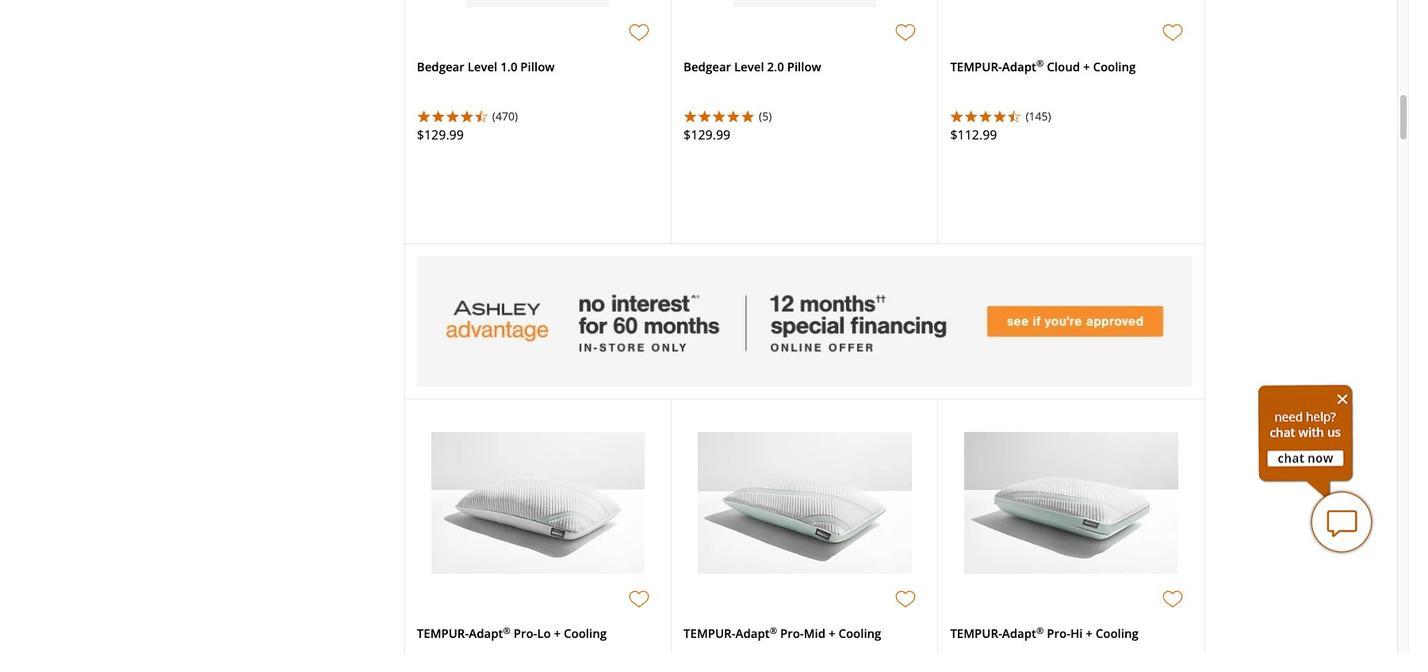Task type: describe. For each thing, give the bounding box(es) containing it.
® for pro-mid + cooling
[[770, 625, 777, 636]]

level for 2.0
[[734, 58, 764, 74]]

2.0
[[767, 58, 784, 74]]

(5)
[[759, 108, 772, 124]]

bedgear level 1.0 pillow link
[[417, 58, 555, 74]]

(5) link
[[759, 108, 926, 125]]

+ for pro-lo + cooling
[[554, 626, 561, 642]]

bedgear level 2.0 pillow link
[[684, 58, 821, 74]]

tempur-pedic tempur-adapt® pro-lo + cooling - queen, white, large image
[[431, 433, 645, 575]]

(470)
[[492, 108, 518, 124]]

bedgear level 2.0 pillow
[[684, 58, 821, 74]]

® for pro-hi + cooling
[[1036, 625, 1044, 636]]

(145)
[[1026, 108, 1051, 124]]

® for cloud + cooling
[[1036, 57, 1044, 69]]

chat bubble mobile view image
[[1310, 491, 1373, 554]]

tempur-adapt ® pro-hi + cooling
[[950, 625, 1139, 642]]

$129.99 for bedgear level 1.0 pillow
[[417, 126, 464, 143]]

(145) link
[[1026, 108, 1192, 125]]

+ for pro-hi + cooling
[[1086, 626, 1093, 642]]

tempur-pedic tempur-adapt® pro-mid + cooling - queen, white, large image
[[698, 433, 912, 575]]

adapt for cloud + cooling
[[1002, 58, 1036, 74]]

ashley advantage financing image
[[417, 256, 1192, 387]]

hi
[[1070, 626, 1083, 642]]

tempur- for pro-lo + cooling
[[417, 626, 469, 642]]

cooling for pro-hi + cooling
[[1096, 626, 1139, 642]]

bedgear level 1.0 pillow
[[417, 58, 555, 74]]

$112.99
[[950, 126, 997, 143]]

$129.99 for bedgear level 2.0 pillow
[[684, 126, 730, 143]]

mid
[[804, 626, 825, 642]]

+ for pro-mid + cooling
[[829, 626, 835, 642]]

dialogue message for liveperson image
[[1258, 384, 1354, 499]]

level for 1.0
[[468, 58, 497, 74]]

tempur- for cloud + cooling
[[950, 58, 1002, 74]]

tempur- for pro-hi + cooling
[[950, 626, 1002, 642]]

pillow for bedgear level 1.0 pillow
[[520, 58, 555, 74]]

4.5 image
[[950, 109, 1022, 122]]

® for pro-lo + cooling
[[503, 625, 511, 636]]

tempur-adapt ® cloud + cooling
[[950, 57, 1136, 74]]

adapt for pro-lo + cooling
[[469, 626, 503, 642]]

pro- for mid
[[780, 626, 804, 642]]



Task type: vqa. For each thing, say whether or not it's contained in the screenshot.
0
no



Task type: locate. For each thing, give the bounding box(es) containing it.
cooling inside tempur-adapt ® pro-hi + cooling
[[1096, 626, 1139, 642]]

cooling inside "tempur-adapt ® pro-mid + cooling"
[[838, 626, 881, 642]]

1 horizontal spatial bedgear
[[684, 58, 731, 74]]

2 bedgear from the left
[[684, 58, 731, 74]]

1 pillow from the left
[[520, 58, 555, 74]]

adapt left lo
[[469, 626, 503, 642]]

adapt inside tempur-adapt ® cloud + cooling
[[1002, 58, 1036, 74]]

level left 1.0 in the top left of the page
[[468, 58, 497, 74]]

® left mid
[[770, 625, 777, 636]]

pro- for hi
[[1047, 626, 1070, 642]]

® inside tempur-adapt ® pro-hi + cooling
[[1036, 625, 1044, 636]]

tempur-adapt ® pro-mid + cooling
[[684, 625, 881, 642]]

cooling right hi
[[1096, 626, 1139, 642]]

1 pro- from the left
[[514, 626, 537, 642]]

cooling up (145) link
[[1093, 58, 1136, 74]]

4.3 image
[[417, 109, 488, 122]]

® inside "tempur-adapt ® pro-mid + cooling"
[[770, 625, 777, 636]]

pro-
[[514, 626, 537, 642], [780, 626, 804, 642], [1047, 626, 1070, 642]]

pillow
[[520, 58, 555, 74], [787, 58, 821, 74]]

adapt inside tempur-adapt ® pro-hi + cooling
[[1002, 626, 1036, 642]]

cooling right mid
[[838, 626, 881, 642]]

2 level from the left
[[734, 58, 764, 74]]

cooling
[[1093, 58, 1136, 74], [564, 626, 607, 642], [838, 626, 881, 642], [1096, 626, 1139, 642]]

tempur-
[[950, 58, 1002, 74], [417, 626, 469, 642], [684, 626, 735, 642], [950, 626, 1002, 642]]

4.8 image
[[684, 109, 755, 122]]

adapt for pro-mid + cooling
[[735, 626, 770, 642]]

bedgear for bedgear level 1.0 pillow
[[417, 58, 465, 74]]

0 horizontal spatial pillow
[[520, 58, 555, 74]]

adapt
[[1002, 58, 1036, 74], [469, 626, 503, 642], [735, 626, 770, 642], [1002, 626, 1036, 642]]

pro- inside 'tempur-adapt ® pro-lo + cooling'
[[514, 626, 537, 642]]

+ inside "tempur-adapt ® pro-mid + cooling"
[[829, 626, 835, 642]]

cooling inside tempur-adapt ® cloud + cooling
[[1093, 58, 1136, 74]]

pillow right 2.0
[[787, 58, 821, 74]]

+ right hi
[[1086, 626, 1093, 642]]

adapt inside 'tempur-adapt ® pro-lo + cooling'
[[469, 626, 503, 642]]

$129.99 down "4.8" image
[[684, 126, 730, 143]]

1 horizontal spatial pillow
[[787, 58, 821, 74]]

pro- inside tempur-adapt ® pro-hi + cooling
[[1047, 626, 1070, 642]]

tempur- inside "tempur-adapt ® pro-mid + cooling"
[[684, 626, 735, 642]]

adapt left mid
[[735, 626, 770, 642]]

bedgear for bedgear level 2.0 pillow
[[684, 58, 731, 74]]

1 bedgear from the left
[[417, 58, 465, 74]]

2 pro- from the left
[[780, 626, 804, 642]]

3 pro- from the left
[[1047, 626, 1070, 642]]

® left cloud at the right
[[1036, 57, 1044, 69]]

tempur- inside 'tempur-adapt ® pro-lo + cooling'
[[417, 626, 469, 642]]

adapt for pro-hi + cooling
[[1002, 626, 1036, 642]]

1 level from the left
[[468, 58, 497, 74]]

adapt left cloud at the right
[[1002, 58, 1036, 74]]

1 horizontal spatial pro-
[[780, 626, 804, 642]]

2 $129.99 from the left
[[684, 126, 730, 143]]

0 horizontal spatial pro-
[[514, 626, 537, 642]]

cooling for pro-lo + cooling
[[564, 626, 607, 642]]

tempur-pedic tempur-adapt® pro-hi + cooling - queen, white, large image
[[964, 433, 1178, 575]]

$129.99
[[417, 126, 464, 143], [684, 126, 730, 143]]

0 horizontal spatial $129.99
[[417, 126, 464, 143]]

tempur- inside tempur-adapt ® cloud + cooling
[[950, 58, 1002, 74]]

1 horizontal spatial $129.99
[[684, 126, 730, 143]]

® inside 'tempur-adapt ® pro-lo + cooling'
[[503, 625, 511, 636]]

cooling right lo
[[564, 626, 607, 642]]

2 horizontal spatial pro-
[[1047, 626, 1070, 642]]

$129.99 down 4.3 image
[[417, 126, 464, 143]]

cooling inside 'tempur-adapt ® pro-lo + cooling'
[[564, 626, 607, 642]]

adapt left hi
[[1002, 626, 1036, 642]]

+ right lo
[[554, 626, 561, 642]]

1 $129.99 from the left
[[417, 126, 464, 143]]

bedgear up "4.8" image
[[684, 58, 731, 74]]

cloud
[[1047, 58, 1080, 74]]

pro- for lo
[[514, 626, 537, 642]]

bedgear up 4.3 image
[[417, 58, 465, 74]]

+
[[1083, 58, 1090, 74], [554, 626, 561, 642], [829, 626, 835, 642], [1086, 626, 1093, 642]]

cooling for pro-mid + cooling
[[838, 626, 881, 642]]

+ right mid
[[829, 626, 835, 642]]

® left lo
[[503, 625, 511, 636]]

2 pillow from the left
[[787, 58, 821, 74]]

pillow right 1.0 in the top left of the page
[[520, 58, 555, 74]]

0 horizontal spatial level
[[468, 58, 497, 74]]

+ inside 'tempur-adapt ® pro-lo + cooling'
[[554, 626, 561, 642]]

+ right cloud at the right
[[1083, 58, 1090, 74]]

® inside tempur-adapt ® cloud + cooling
[[1036, 57, 1044, 69]]

level left 2.0
[[734, 58, 764, 74]]

adapt inside "tempur-adapt ® pro-mid + cooling"
[[735, 626, 770, 642]]

®
[[1036, 57, 1044, 69], [503, 625, 511, 636], [770, 625, 777, 636], [1036, 625, 1044, 636]]

+ inside tempur-adapt ® cloud + cooling
[[1083, 58, 1090, 74]]

pillow for bedgear level 2.0 pillow
[[787, 58, 821, 74]]

0 horizontal spatial bedgear
[[417, 58, 465, 74]]

+ inside tempur-adapt ® pro-hi + cooling
[[1086, 626, 1093, 642]]

® left hi
[[1036, 625, 1044, 636]]

tempur- inside tempur-adapt ® pro-hi + cooling
[[950, 626, 1002, 642]]

level
[[468, 58, 497, 74], [734, 58, 764, 74]]

bedgear
[[417, 58, 465, 74], [684, 58, 731, 74]]

lo
[[537, 626, 551, 642]]

tempur- for pro-mid + cooling
[[684, 626, 735, 642]]

pro- inside "tempur-adapt ® pro-mid + cooling"
[[780, 626, 804, 642]]

1 horizontal spatial level
[[734, 58, 764, 74]]

tempur-adapt ® pro-lo + cooling
[[417, 625, 607, 642]]

1.0
[[501, 58, 517, 74]]

(470) link
[[492, 108, 659, 125]]



